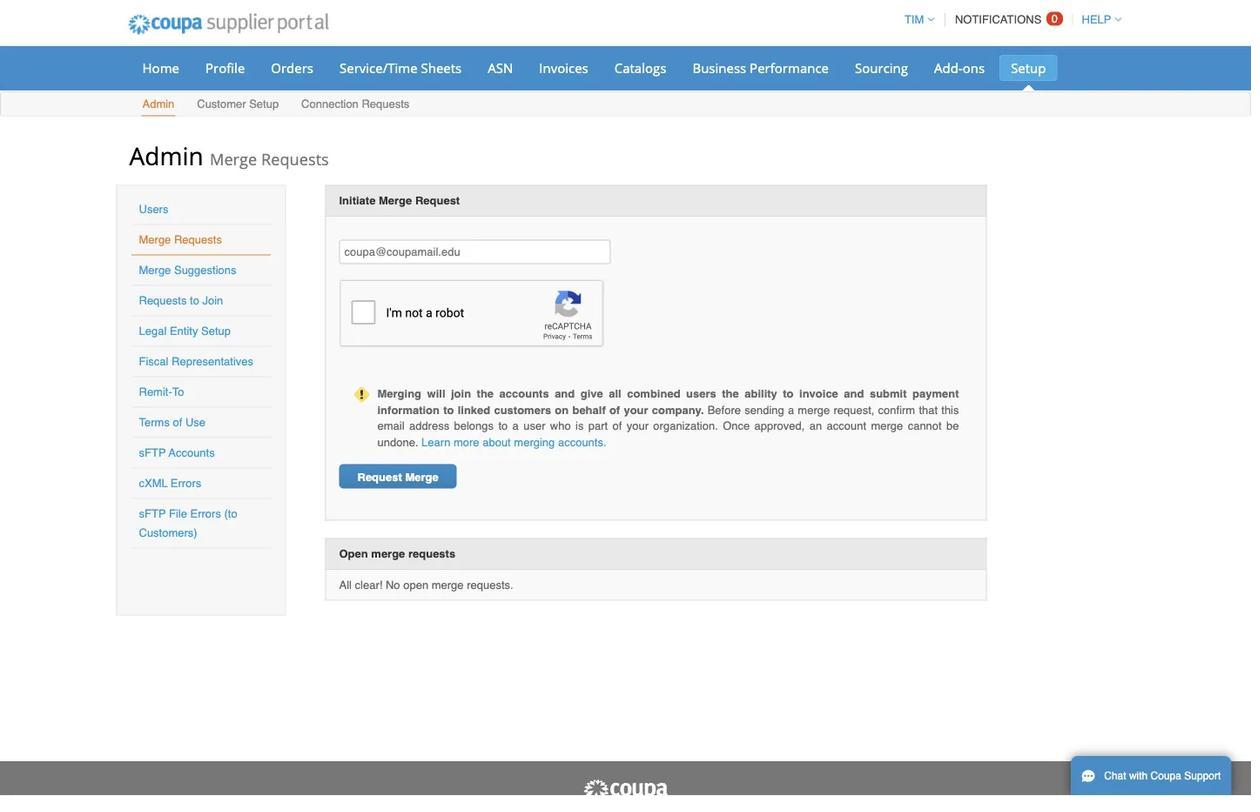 Task type: vqa. For each thing, say whether or not it's contained in the screenshot.
ninth Online from the bottom
no



Task type: describe. For each thing, give the bounding box(es) containing it.
merge down users link
[[139, 233, 171, 246]]

1 vertical spatial a
[[513, 420, 519, 433]]

business performance
[[693, 59, 829, 77]]

invoices link
[[528, 55, 600, 81]]

service/time sheets
[[340, 59, 462, 77]]

merge requests link
[[139, 233, 222, 246]]

sftp for sftp file errors (to customers)
[[139, 508, 166, 521]]

1 horizontal spatial request
[[415, 194, 460, 207]]

organization.
[[654, 420, 718, 433]]

your inside before sending a merge request, confirm that this email address belongs to a user who is part of your organization. once approved, an account merge cannot be undone.
[[627, 420, 649, 433]]

admin merge requests
[[129, 139, 329, 172]]

notifications 0
[[955, 12, 1058, 26]]

open
[[339, 548, 368, 561]]

orders link
[[260, 55, 325, 81]]

navigation containing notifications 0
[[897, 3, 1122, 37]]

requests to join
[[139, 294, 223, 307]]

orders
[[271, 59, 314, 77]]

confirm
[[878, 404, 916, 417]]

who
[[550, 420, 571, 433]]

about
[[483, 436, 511, 449]]

sftp accounts
[[139, 447, 215, 460]]

asn link
[[477, 55, 525, 81]]

to inside before sending a merge request, confirm that this email address belongs to a user who is part of your organization. once approved, an account merge cannot be undone.
[[499, 420, 508, 433]]

1 vertical spatial coupa supplier portal image
[[582, 780, 669, 797]]

legal entity setup
[[139, 325, 231, 338]]

asn
[[488, 59, 513, 77]]

1 horizontal spatial a
[[788, 404, 794, 417]]

connection
[[301, 98, 359, 111]]

merge for admin
[[210, 148, 257, 170]]

before sending a merge request, confirm that this email address belongs to a user who is part of your organization. once approved, an account merge cannot be undone.
[[378, 404, 959, 449]]

catalogs
[[615, 59, 667, 77]]

merge down confirm
[[871, 420, 903, 433]]

home link
[[131, 55, 191, 81]]

sheets
[[421, 59, 462, 77]]

request merge button
[[339, 465, 457, 489]]

0 horizontal spatial coupa supplier portal image
[[116, 3, 341, 46]]

to left join
[[190, 294, 199, 307]]

on
[[555, 404, 569, 417]]

connection requests link
[[301, 94, 411, 116]]

this
[[942, 404, 959, 417]]

requests inside "link"
[[362, 98, 410, 111]]

remit-
[[139, 386, 172, 399]]

an
[[810, 420, 822, 433]]

requests
[[408, 548, 456, 561]]

sftp accounts link
[[139, 447, 215, 460]]

give
[[581, 387, 603, 401]]

customer setup link
[[196, 94, 280, 116]]

users
[[686, 387, 717, 401]]

fiscal representatives link
[[139, 355, 253, 368]]

join
[[451, 387, 471, 401]]

will
[[427, 387, 445, 401]]

merging
[[378, 387, 422, 401]]

part
[[589, 420, 608, 433]]

learn more about merging accounts. link
[[422, 436, 607, 449]]

request,
[[834, 404, 875, 417]]

sftp for sftp accounts
[[139, 447, 166, 460]]

merge suggestions link
[[139, 264, 236, 277]]

more
[[454, 436, 480, 449]]

admin for admin
[[142, 98, 175, 111]]

user
[[524, 420, 546, 433]]

sourcing link
[[844, 55, 920, 81]]

initiate merge request
[[339, 194, 460, 207]]

connection requests
[[301, 98, 410, 111]]

submit
[[870, 387, 907, 401]]

errors inside sftp file errors (to customers)
[[190, 508, 221, 521]]

initiate
[[339, 194, 376, 207]]

of left use
[[173, 416, 182, 429]]

tim link
[[897, 13, 935, 26]]

accounts
[[500, 387, 549, 401]]

setup inside "link"
[[249, 98, 279, 111]]

of inside before sending a merge request, confirm that this email address belongs to a user who is part of your organization. once approved, an account merge cannot be undone.
[[613, 420, 622, 433]]

once
[[723, 420, 750, 433]]

merge down merge requests
[[139, 264, 171, 277]]

admin link
[[142, 94, 175, 116]]

catalogs link
[[603, 55, 678, 81]]

notifications
[[955, 13, 1042, 26]]

terms of use link
[[139, 416, 206, 429]]

account
[[827, 420, 867, 433]]

representatives
[[172, 355, 253, 368]]

customers
[[494, 404, 551, 417]]

all
[[609, 387, 622, 401]]

of inside merging will join the accounts and give all combined users the ability to invoice and submit payment information to linked customers on behalf of your company.
[[610, 404, 620, 417]]

customers)
[[139, 527, 197, 540]]

cxml errors
[[139, 477, 201, 490]]

payment
[[913, 387, 959, 401]]

2 the from the left
[[722, 387, 739, 401]]

fiscal
[[139, 355, 168, 368]]

users
[[139, 203, 168, 216]]

ability
[[745, 387, 778, 401]]



Task type: locate. For each thing, give the bounding box(es) containing it.
merge right initiate
[[379, 194, 412, 207]]

1 vertical spatial admin
[[129, 139, 204, 172]]

add-ons
[[935, 59, 985, 77]]

join
[[202, 294, 223, 307]]

merge suggestions
[[139, 264, 236, 277]]

(to
[[224, 508, 237, 521]]

invoices
[[539, 59, 589, 77]]

a up approved,
[[788, 404, 794, 417]]

merge for request
[[405, 471, 439, 484]]

customer setup
[[197, 98, 279, 111]]

to right the ability
[[783, 387, 794, 401]]

2 and from the left
[[844, 387, 864, 401]]

setup
[[1011, 59, 1046, 77], [249, 98, 279, 111], [201, 325, 231, 338]]

1 vertical spatial errors
[[190, 508, 221, 521]]

cannot
[[908, 420, 942, 433]]

merge inside button
[[405, 471, 439, 484]]

admin down home link
[[142, 98, 175, 111]]

approved,
[[755, 420, 805, 433]]

merge down the customer setup "link"
[[210, 148, 257, 170]]

remit-to link
[[139, 386, 184, 399]]

home
[[142, 59, 179, 77]]

users link
[[139, 203, 168, 216]]

1 the from the left
[[477, 387, 494, 401]]

0 horizontal spatial request
[[358, 471, 402, 484]]

and up on
[[555, 387, 575, 401]]

all
[[339, 579, 352, 592]]

a up learn more about merging accounts. link
[[513, 420, 519, 433]]

1 horizontal spatial the
[[722, 387, 739, 401]]

sftp
[[139, 447, 166, 460], [139, 508, 166, 521]]

the up before on the right bottom
[[722, 387, 739, 401]]

merge right open
[[432, 579, 464, 592]]

request
[[415, 194, 460, 207], [358, 471, 402, 484]]

errors left (to in the left bottom of the page
[[190, 508, 221, 521]]

2 vertical spatial setup
[[201, 325, 231, 338]]

1 and from the left
[[555, 387, 575, 401]]

sending
[[745, 404, 785, 417]]

merging will join the accounts and give all combined users the ability to invoice and submit payment information to linked customers on behalf of your company.
[[378, 387, 959, 417]]

and up request,
[[844, 387, 864, 401]]

requests down connection
[[261, 148, 329, 170]]

address
[[409, 420, 450, 433]]

0 horizontal spatial and
[[555, 387, 575, 401]]

1 sftp from the top
[[139, 447, 166, 460]]

open
[[403, 579, 429, 592]]

cxml
[[139, 477, 168, 490]]

0 horizontal spatial a
[[513, 420, 519, 433]]

2 horizontal spatial setup
[[1011, 59, 1046, 77]]

requests down service/time
[[362, 98, 410, 111]]

sftp file errors (to customers) link
[[139, 508, 237, 540]]

business performance link
[[681, 55, 841, 81]]

1 horizontal spatial and
[[844, 387, 864, 401]]

that
[[919, 404, 938, 417]]

cxml errors link
[[139, 477, 201, 490]]

request up coupa@coupamail.edu text box
[[415, 194, 460, 207]]

1 horizontal spatial coupa supplier portal image
[[582, 780, 669, 797]]

sftp up cxml
[[139, 447, 166, 460]]

0 vertical spatial errors
[[171, 477, 201, 490]]

customer
[[197, 98, 246, 111]]

sftp up "customers)"
[[139, 508, 166, 521]]

errors down accounts on the bottom left of the page
[[171, 477, 201, 490]]

admin for admin merge requests
[[129, 139, 204, 172]]

support
[[1185, 771, 1221, 783]]

all clear! no open merge requests.
[[339, 579, 514, 592]]

setup down join
[[201, 325, 231, 338]]

legal entity setup link
[[139, 325, 231, 338]]

0 vertical spatial sftp
[[139, 447, 166, 460]]

learn
[[422, 436, 451, 449]]

requests up legal
[[139, 294, 187, 307]]

accounts
[[169, 447, 215, 460]]

the up linked at the left of the page
[[477, 387, 494, 401]]

0 horizontal spatial the
[[477, 387, 494, 401]]

belongs
[[454, 420, 494, 433]]

the
[[477, 387, 494, 401], [722, 387, 739, 401]]

behalf
[[573, 404, 606, 417]]

and
[[555, 387, 575, 401], [844, 387, 864, 401]]

0 vertical spatial request
[[415, 194, 460, 207]]

requests inside admin merge requests
[[261, 148, 329, 170]]

coupa supplier portal image
[[116, 3, 341, 46], [582, 780, 669, 797]]

ons
[[963, 59, 985, 77]]

suggestions
[[174, 264, 236, 277]]

undone.
[[378, 436, 418, 449]]

requests
[[362, 98, 410, 111], [261, 148, 329, 170], [174, 233, 222, 246], [139, 294, 187, 307]]

0 vertical spatial coupa supplier portal image
[[116, 3, 341, 46]]

with
[[1130, 771, 1148, 783]]

chat with coupa support button
[[1071, 757, 1232, 797]]

chat with coupa support
[[1105, 771, 1221, 783]]

0 vertical spatial a
[[788, 404, 794, 417]]

1 horizontal spatial setup
[[249, 98, 279, 111]]

legal
[[139, 325, 167, 338]]

2 sftp from the top
[[139, 508, 166, 521]]

no
[[386, 579, 400, 592]]

requests.
[[467, 579, 514, 592]]

business
[[693, 59, 747, 77]]

profile
[[206, 59, 245, 77]]

be
[[947, 420, 959, 433]]

to up about
[[499, 420, 508, 433]]

to
[[172, 386, 184, 399]]

your inside merging will join the accounts and give all combined users the ability to invoice and submit payment information to linked customers on behalf of your company.
[[624, 404, 648, 417]]

is
[[576, 420, 584, 433]]

sftp file errors (to customers)
[[139, 508, 237, 540]]

learn more about merging accounts.
[[422, 436, 607, 449]]

0 vertical spatial setup
[[1011, 59, 1046, 77]]

0 vertical spatial admin
[[142, 98, 175, 111]]

admin down admin link at the top left
[[129, 139, 204, 172]]

errors
[[171, 477, 201, 490], [190, 508, 221, 521]]

fiscal representatives
[[139, 355, 253, 368]]

clear!
[[355, 579, 383, 592]]

1 vertical spatial setup
[[249, 98, 279, 111]]

use
[[185, 416, 206, 429]]

request inside button
[[358, 471, 402, 484]]

0 vertical spatial your
[[624, 404, 648, 417]]

of
[[610, 404, 620, 417], [173, 416, 182, 429], [613, 420, 622, 433]]

merge up an
[[798, 404, 830, 417]]

coupa
[[1151, 771, 1182, 783]]

setup down notifications 0
[[1011, 59, 1046, 77]]

entity
[[170, 325, 198, 338]]

service/time sheets link
[[328, 55, 473, 81]]

open merge requests
[[339, 548, 456, 561]]

navigation
[[897, 3, 1122, 37]]

remit-to
[[139, 386, 184, 399]]

service/time
[[340, 59, 418, 77]]

help link
[[1074, 13, 1122, 26]]

0 horizontal spatial setup
[[201, 325, 231, 338]]

merge requests
[[139, 233, 222, 246]]

request down undone.
[[358, 471, 402, 484]]

combined
[[627, 387, 681, 401]]

merge inside admin merge requests
[[210, 148, 257, 170]]

merge down learn
[[405, 471, 439, 484]]

merge up no
[[371, 548, 405, 561]]

merge for initiate
[[379, 194, 412, 207]]

1 vertical spatial sftp
[[139, 508, 166, 521]]

sftp inside sftp file errors (to customers)
[[139, 508, 166, 521]]

to down join
[[443, 404, 454, 417]]

setup right customer
[[249, 98, 279, 111]]

information
[[378, 404, 440, 417]]

requests up suggestions
[[174, 233, 222, 246]]

coupa@coupamail.edu text field
[[339, 240, 611, 264]]

1 vertical spatial request
[[358, 471, 402, 484]]

help
[[1082, 13, 1112, 26]]

linked
[[458, 404, 491, 417]]

email
[[378, 420, 405, 433]]

merging
[[514, 436, 555, 449]]

before
[[708, 404, 741, 417]]

of right "part"
[[613, 420, 622, 433]]

of down all
[[610, 404, 620, 417]]

1 vertical spatial your
[[627, 420, 649, 433]]



